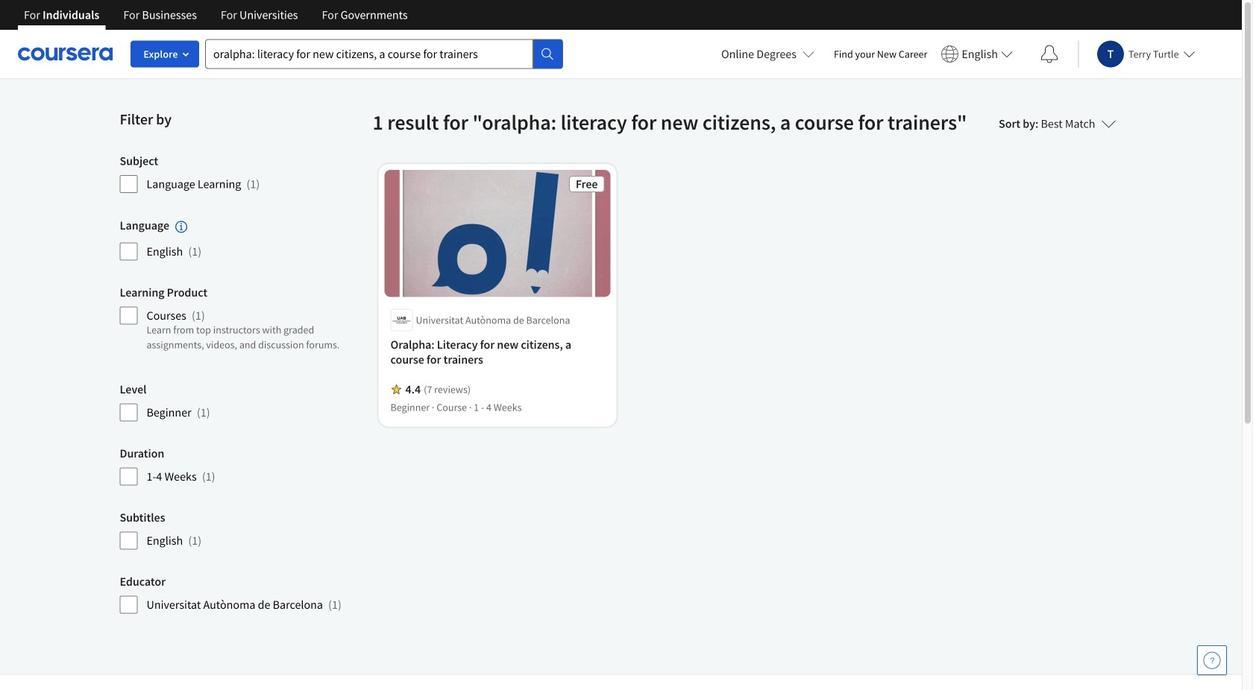 Task type: vqa. For each thing, say whether or not it's contained in the screenshot.
middle Master
no



Task type: locate. For each thing, give the bounding box(es) containing it.
help center image
[[1203, 652, 1221, 670]]

7 group from the top
[[120, 574, 364, 615]]

coursera image
[[18, 42, 113, 66]]

group
[[120, 154, 364, 194], [120, 218, 364, 261], [120, 285, 364, 358], [120, 382, 364, 422], [120, 446, 364, 486], [120, 510, 364, 551], [120, 574, 364, 615]]

None search field
[[205, 39, 563, 69]]



Task type: describe. For each thing, give the bounding box(es) containing it.
1 group from the top
[[120, 154, 364, 194]]

5 group from the top
[[120, 446, 364, 486]]

3 group from the top
[[120, 285, 364, 358]]

2 group from the top
[[120, 218, 364, 261]]

4 group from the top
[[120, 382, 364, 422]]

What do you want to learn? text field
[[205, 39, 533, 69]]

banner navigation
[[12, 0, 420, 41]]

6 group from the top
[[120, 510, 364, 551]]

information about this filter group image
[[175, 221, 187, 233]]



